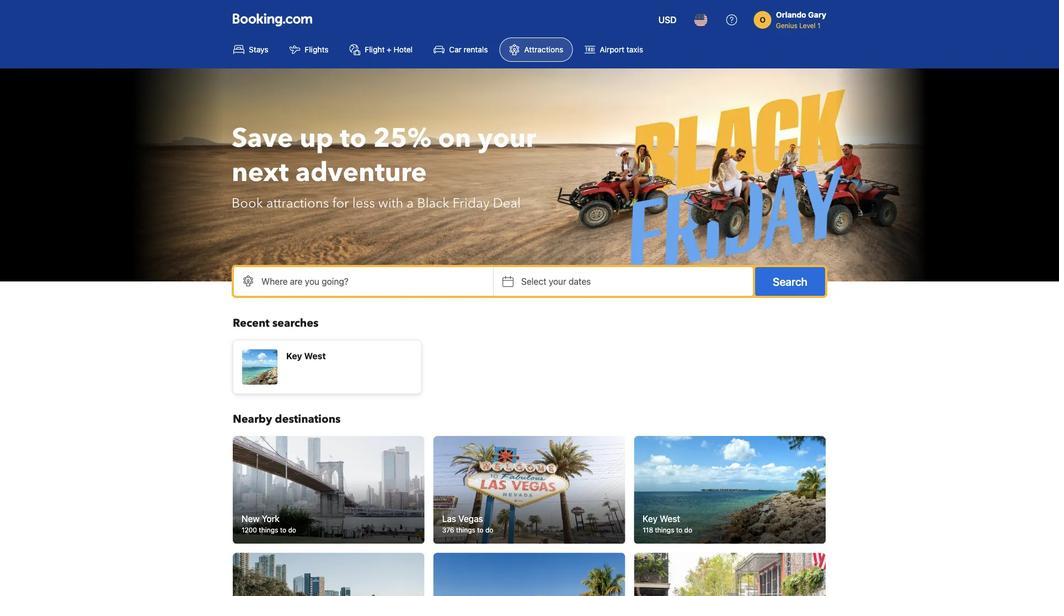 Task type: describe. For each thing, give the bounding box(es) containing it.
flight + hotel
[[365, 45, 413, 54]]

west for key west 118 things to do
[[660, 513, 681, 524]]

car rentals
[[449, 45, 488, 54]]

new
[[242, 513, 260, 524]]

search
[[773, 275, 808, 288]]

recent
[[233, 316, 270, 331]]

flight + hotel link
[[340, 38, 422, 62]]

things for west
[[656, 526, 675, 534]]

dates
[[569, 276, 591, 287]]

key west link
[[233, 340, 422, 394]]

level
[[800, 22, 816, 29]]

your account menu orlando gary genius level 1 element
[[754, 5, 831, 30]]

usd
[[659, 15, 677, 25]]

gary
[[809, 10, 827, 19]]

o
[[760, 15, 766, 24]]

key west
[[287, 351, 326, 361]]

to for new york
[[280, 526, 287, 534]]

searches
[[273, 316, 319, 331]]

key west image
[[634, 436, 826, 544]]

las vegas image
[[434, 436, 626, 544]]

key for key west
[[287, 351, 302, 361]]

to for key west
[[677, 526, 683, 534]]

taxis
[[627, 45, 644, 54]]

new york 1200 things to do
[[242, 513, 296, 534]]

to for las vegas
[[478, 526, 484, 534]]

orlando
[[777, 10, 807, 19]]

save
[[232, 120, 293, 157]]

destinations
[[275, 412, 341, 427]]

up
[[300, 120, 334, 157]]

black
[[417, 194, 450, 212]]

Where are you going? search field
[[234, 267, 494, 296]]

do for west
[[685, 526, 693, 534]]

airport taxis
[[600, 45, 644, 54]]

stays
[[249, 45, 269, 54]]

usd button
[[652, 7, 684, 33]]

with
[[379, 194, 404, 212]]

1 vertical spatial your
[[549, 276, 567, 287]]

search button
[[756, 267, 826, 296]]

san diego image
[[233, 553, 425, 596]]

attractions
[[525, 45, 564, 54]]

flights link
[[280, 38, 338, 62]]

booking.com image
[[233, 13, 312, 26]]

1200
[[242, 526, 257, 534]]

nearby destinations
[[233, 412, 341, 427]]



Task type: vqa. For each thing, say whether or not it's contained in the screenshot.
do within New York 1200 things to do
yes



Task type: locate. For each thing, give the bounding box(es) containing it.
on
[[438, 120, 472, 157]]

new orleans image
[[634, 553, 826, 596]]

to inside save up to 25% on your next adventure book attractions for less with a black friday deal
[[340, 120, 367, 157]]

do inside new york 1200 things to do
[[288, 526, 296, 534]]

1 horizontal spatial key
[[643, 513, 658, 524]]

1
[[818, 22, 821, 29]]

to right the 1200
[[280, 526, 287, 534]]

things right 118
[[656, 526, 675, 534]]

+
[[387, 45, 392, 54]]

0 horizontal spatial key
[[287, 351, 302, 361]]

attractions link
[[500, 38, 573, 62]]

key west 118 things to do
[[643, 513, 693, 534]]

new york image
[[233, 436, 425, 544]]

0 horizontal spatial things
[[259, 526, 278, 534]]

0 horizontal spatial west
[[304, 351, 326, 361]]

york
[[262, 513, 280, 524]]

key inside key west 118 things to do
[[643, 513, 658, 524]]

things inside new york 1200 things to do
[[259, 526, 278, 534]]

for
[[333, 194, 349, 212]]

a
[[407, 194, 414, 212]]

0 horizontal spatial your
[[478, 120, 537, 157]]

book
[[232, 194, 263, 212]]

376
[[443, 526, 455, 534]]

west
[[304, 351, 326, 361], [660, 513, 681, 524]]

nearby
[[233, 412, 272, 427]]

vegas
[[459, 513, 483, 524]]

genius
[[777, 22, 798, 29]]

las
[[443, 513, 457, 524]]

hotel
[[394, 45, 413, 54]]

0 vertical spatial west
[[304, 351, 326, 361]]

key for key west 118 things to do
[[643, 513, 658, 524]]

2 horizontal spatial things
[[656, 526, 675, 534]]

west inside key west 118 things to do
[[660, 513, 681, 524]]

0 vertical spatial key
[[287, 351, 302, 361]]

to down vegas
[[478, 526, 484, 534]]

car
[[449, 45, 462, 54]]

2 things from the left
[[456, 526, 476, 534]]

118
[[643, 526, 654, 534]]

1 horizontal spatial things
[[456, 526, 476, 534]]

3 do from the left
[[685, 526, 693, 534]]

do right the 1200
[[288, 526, 296, 534]]

select
[[522, 276, 547, 287]]

to right 118
[[677, 526, 683, 534]]

your inside save up to 25% on your next adventure book attractions for less with a black friday deal
[[478, 120, 537, 157]]

west for key west
[[304, 351, 326, 361]]

1 vertical spatial west
[[660, 513, 681, 524]]

key up 118
[[643, 513, 658, 524]]

your left dates
[[549, 276, 567, 287]]

flights
[[305, 45, 329, 54]]

things down york
[[259, 526, 278, 534]]

deal
[[493, 194, 521, 212]]

to inside key west 118 things to do
[[677, 526, 683, 534]]

airport taxis link
[[575, 38, 653, 62]]

things for vegas
[[456, 526, 476, 534]]

to right up
[[340, 120, 367, 157]]

1 vertical spatial key
[[643, 513, 658, 524]]

rentals
[[464, 45, 488, 54]]

25%
[[373, 120, 432, 157]]

stays link
[[224, 38, 278, 62]]

do inside las vegas 376 things to do
[[486, 526, 494, 534]]

recent searches
[[233, 316, 319, 331]]

to inside new york 1200 things to do
[[280, 526, 287, 534]]

2 do from the left
[[486, 526, 494, 534]]

do right 118
[[685, 526, 693, 534]]

things
[[259, 526, 278, 534], [456, 526, 476, 534], [656, 526, 675, 534]]

1 horizontal spatial your
[[549, 276, 567, 287]]

do right 376
[[486, 526, 494, 534]]

miami image
[[434, 553, 626, 596]]

do for vegas
[[486, 526, 494, 534]]

things down vegas
[[456, 526, 476, 534]]

car rentals link
[[425, 38, 498, 62]]

1 horizontal spatial west
[[660, 513, 681, 524]]

friday
[[453, 194, 490, 212]]

0 vertical spatial your
[[478, 120, 537, 157]]

do for york
[[288, 526, 296, 534]]

2 horizontal spatial do
[[685, 526, 693, 534]]

next
[[232, 155, 289, 191]]

things for york
[[259, 526, 278, 534]]

to inside las vegas 376 things to do
[[478, 526, 484, 534]]

1 things from the left
[[259, 526, 278, 534]]

save up to 25% on your next adventure book attractions for less with a black friday deal
[[232, 120, 537, 212]]

attractions
[[267, 194, 329, 212]]

less
[[353, 194, 375, 212]]

orlando gary genius level 1
[[777, 10, 827, 29]]

1 horizontal spatial do
[[486, 526, 494, 534]]

3 things from the left
[[656, 526, 675, 534]]

key down 'searches' on the bottom left of page
[[287, 351, 302, 361]]

do
[[288, 526, 296, 534], [486, 526, 494, 534], [685, 526, 693, 534]]

things inside las vegas 376 things to do
[[456, 526, 476, 534]]

0 horizontal spatial do
[[288, 526, 296, 534]]

things inside key west 118 things to do
[[656, 526, 675, 534]]

do inside key west 118 things to do
[[685, 526, 693, 534]]

airport
[[600, 45, 625, 54]]

adventure
[[296, 155, 427, 191]]

key
[[287, 351, 302, 361], [643, 513, 658, 524]]

to
[[340, 120, 367, 157], [280, 526, 287, 534], [478, 526, 484, 534], [677, 526, 683, 534]]

flight
[[365, 45, 385, 54]]

your right on
[[478, 120, 537, 157]]

select your dates
[[522, 276, 591, 287]]

1 do from the left
[[288, 526, 296, 534]]

las vegas 376 things to do
[[443, 513, 494, 534]]

your
[[478, 120, 537, 157], [549, 276, 567, 287]]



